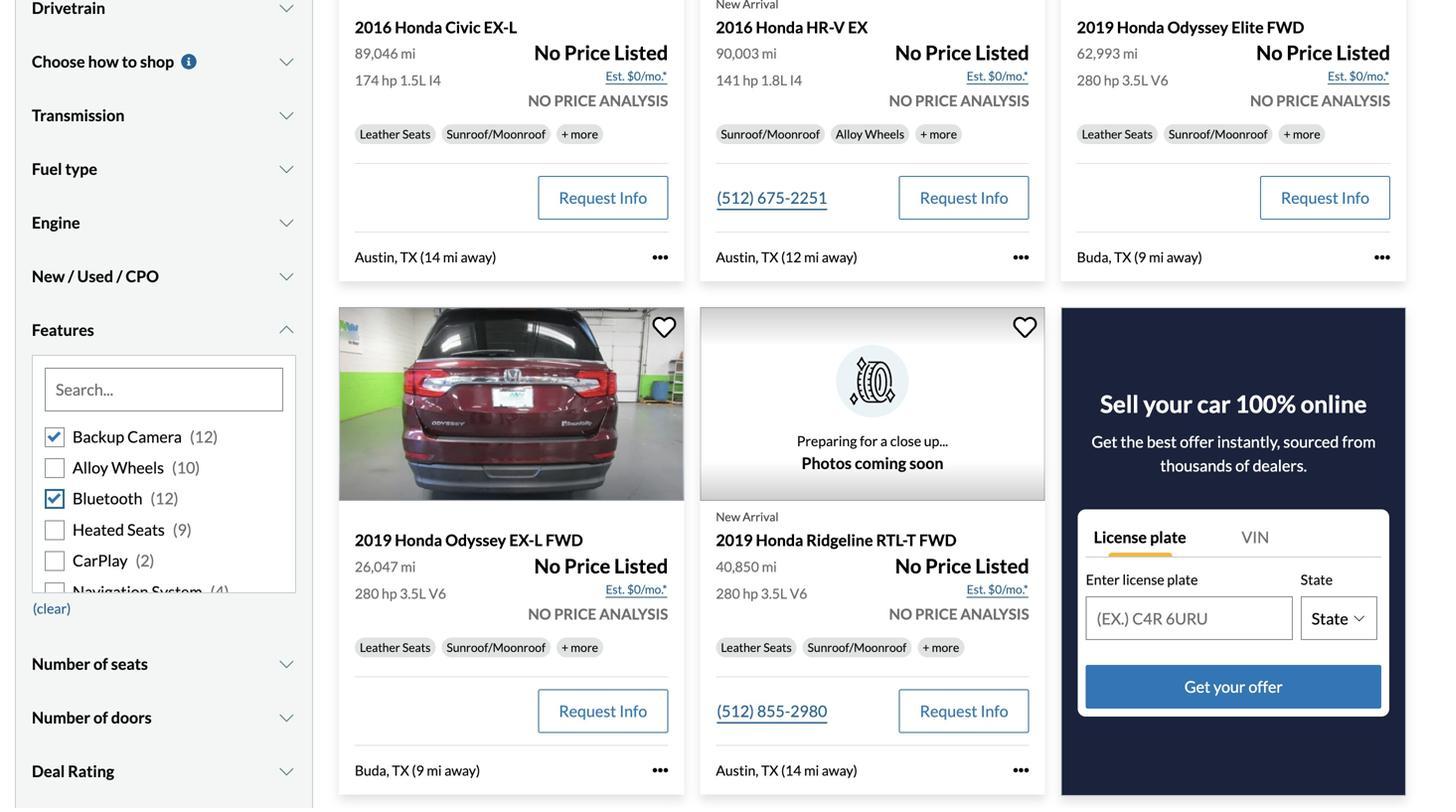 Task type: locate. For each thing, give the bounding box(es) containing it.
chevron down image inside new / used / cpo dropdown button
[[277, 268, 296, 284]]

est. for 2019 honda odyssey ex-l fwd
[[606, 582, 625, 596]]

i4 right the 1.8l at the top of the page
[[790, 72, 803, 89]]

(512) inside (512) 855-2980 button
[[717, 701, 754, 721]]

get your offer
[[1185, 677, 1283, 697]]

your up best
[[1144, 390, 1193, 418]]

analysis for 2019 honda odyssey ex-l fwd
[[600, 605, 668, 623]]

0 horizontal spatial 3.5l
[[400, 585, 426, 602]]

1 vertical spatial plate
[[1168, 571, 1199, 588]]

mi inside 40,850 mi 280 hp 3.5l v6
[[762, 558, 777, 575]]

0 vertical spatial (512)
[[717, 188, 754, 208]]

of down instantly,
[[1236, 456, 1250, 475]]

online
[[1301, 390, 1368, 418]]

info for 2016 honda civic ex-l
[[620, 188, 648, 208]]

(512) 855-2980
[[717, 701, 828, 721]]

no price listed est. $0/mo.* no price analysis
[[528, 41, 668, 110], [890, 41, 1030, 110], [1251, 41, 1391, 110], [528, 554, 668, 623], [890, 554, 1030, 623]]

1 horizontal spatial buda, tx (9 mi away)
[[1077, 249, 1203, 266]]

(9
[[1135, 249, 1147, 266], [412, 762, 424, 779]]

1 2016 from the left
[[355, 17, 392, 37]]

(12) up (9)
[[150, 489, 178, 508]]

(512) 855-2980 button
[[716, 689, 829, 733]]

6 chevron down image from the top
[[277, 656, 296, 672]]

0 horizontal spatial fwd
[[546, 531, 583, 550]]

1 vertical spatial ex-
[[509, 531, 535, 550]]

tx for 2019 honda odyssey elite fwd
[[1115, 249, 1132, 266]]

sunroof/moonroof for 2019 honda odyssey ex-l fwd
[[447, 640, 546, 655]]

2 horizontal spatial 280
[[1077, 72, 1102, 89]]

leather down the 174
[[360, 127, 400, 141]]

$0/mo.*
[[627, 69, 667, 83], [989, 69, 1029, 83], [1350, 69, 1390, 83], [627, 582, 667, 596], [989, 582, 1029, 596]]

2019 honda odyssey elite fwd
[[1077, 17, 1305, 37]]

heated seats (9)
[[73, 520, 192, 539]]

new left used
[[32, 266, 65, 286]]

0 horizontal spatial buda,
[[355, 762, 389, 779]]

v
[[834, 17, 845, 37]]

your inside button
[[1214, 677, 1246, 697]]

$0/mo.* for 2019 honda odyssey elite fwd
[[1350, 69, 1390, 83]]

austin, for 2019 honda ridgeline rtl-t fwd
[[716, 762, 759, 779]]

1 horizontal spatial i4
[[790, 72, 803, 89]]

get down enter license plate field
[[1185, 677, 1211, 697]]

odyssey up 26,047 mi 280 hp 3.5l v6
[[446, 531, 506, 550]]

odyssey for ex-
[[446, 531, 506, 550]]

est. for 2019 honda odyssey elite fwd
[[1328, 69, 1348, 83]]

1 horizontal spatial alloy
[[836, 127, 863, 141]]

2 vertical spatial of
[[93, 708, 108, 727]]

1 horizontal spatial new
[[716, 510, 741, 524]]

leather down 26,047 mi 280 hp 3.5l v6
[[360, 640, 400, 655]]

1 horizontal spatial /
[[116, 266, 123, 286]]

0 horizontal spatial offer
[[1180, 432, 1215, 452]]

away) for 2019 honda odyssey elite fwd
[[1167, 249, 1203, 266]]

280 down 26,047
[[355, 585, 379, 602]]

ellipsis h image
[[1014, 763, 1030, 779]]

1 vertical spatial (9
[[412, 762, 424, 779]]

request info for 2019 honda odyssey elite fwd
[[1282, 188, 1370, 208]]

listed
[[614, 41, 668, 65], [976, 41, 1030, 65], [1337, 41, 1391, 65], [614, 554, 668, 578], [976, 554, 1030, 578]]

seats down 1.5l
[[403, 127, 431, 141]]

3.5l inside 62,993 mi 280 hp 3.5l v6
[[1122, 72, 1149, 89]]

2016 up 90,003
[[716, 17, 753, 37]]

v6 inside 62,993 mi 280 hp 3.5l v6
[[1151, 72, 1169, 89]]

seats
[[403, 127, 431, 141], [1125, 127, 1153, 141], [127, 520, 165, 539], [403, 640, 431, 655], [764, 640, 792, 655]]

(512) 675-2251 button
[[716, 176, 829, 220]]

0 horizontal spatial wheels
[[111, 458, 164, 477]]

number down (clear) button
[[32, 654, 90, 673]]

honda up 62,993 mi 280 hp 3.5l v6
[[1117, 17, 1165, 37]]

chevron down image inside 'deal rating' dropdown button
[[277, 763, 296, 779]]

deal
[[32, 761, 65, 781]]

no
[[528, 92, 551, 110], [890, 92, 913, 110], [1251, 92, 1274, 110], [528, 605, 551, 623], [890, 605, 913, 623]]

0 vertical spatial austin, tx (14 mi away)
[[355, 249, 497, 266]]

1 horizontal spatial 280
[[716, 585, 740, 602]]

chevron down image
[[277, 53, 296, 69], [277, 107, 296, 123], [277, 161, 296, 177], [277, 215, 296, 230], [277, 322, 296, 338], [277, 656, 296, 672], [277, 710, 296, 726], [277, 763, 296, 779]]

1 (512) from the top
[[717, 188, 754, 208]]

new for new / used / cpo
[[32, 266, 65, 286]]

no price listed est. $0/mo.* no price analysis for 2016 honda civic ex-l
[[528, 41, 668, 110]]

89,046 mi 174 hp 1.5l i4
[[355, 45, 441, 89]]

carplay
[[73, 551, 128, 570]]

no price listed est. $0/mo.* no price analysis for 2019 honda odyssey elite fwd
[[1251, 41, 1391, 110]]

doors
[[111, 708, 152, 727]]

0 vertical spatial your
[[1144, 390, 1193, 418]]

1 vertical spatial austin, tx (14 mi away)
[[716, 762, 858, 779]]

hp down 40,850
[[743, 585, 759, 602]]

1 horizontal spatial v6
[[790, 585, 808, 602]]

1 horizontal spatial buda,
[[1077, 249, 1112, 266]]

1 vertical spatial buda, tx (9 mi away)
[[355, 762, 480, 779]]

2 (512) from the top
[[717, 701, 754, 721]]

26,047
[[355, 558, 398, 575]]

leather seats down 1.5l
[[360, 127, 431, 141]]

1 vertical spatial l
[[535, 531, 543, 550]]

(12)
[[190, 427, 218, 446], [150, 489, 178, 508]]

0 vertical spatial odyssey
[[1168, 17, 1229, 37]]

2019 up 62,993
[[1077, 17, 1114, 37]]

listed for 2019 honda odyssey elite fwd
[[1337, 41, 1391, 65]]

hp right 141
[[743, 72, 759, 89]]

(clear) button
[[32, 593, 72, 623]]

chevron down image for engine
[[277, 215, 296, 230]]

0 vertical spatial new
[[32, 266, 65, 286]]

request info button for 2019 honda odyssey elite fwd
[[1261, 176, 1391, 220]]

est. for 2016 honda civic ex-l
[[606, 69, 625, 83]]

5 chevron down image from the top
[[277, 322, 296, 338]]

hp inside 90,003 mi 141 hp 1.8l i4
[[743, 72, 759, 89]]

0 horizontal spatial your
[[1144, 390, 1193, 418]]

0 vertical spatial buda,
[[1077, 249, 1112, 266]]

1 horizontal spatial (9
[[1135, 249, 1147, 266]]

new arrival 2019 honda ridgeline rtl-t fwd
[[716, 510, 957, 550]]

camera
[[127, 427, 182, 446]]

2 horizontal spatial 2019
[[1077, 17, 1114, 37]]

listed for 2019 honda odyssey ex-l fwd
[[614, 554, 668, 578]]

3.5l for 2019 honda odyssey ex-l fwd
[[400, 585, 426, 602]]

of left seats
[[93, 654, 108, 673]]

away) for 2019 honda odyssey ex-l fwd
[[445, 762, 480, 779]]

info
[[620, 188, 648, 208], [981, 188, 1009, 208], [1342, 188, 1370, 208], [620, 701, 648, 721], [981, 701, 1009, 721]]

0 horizontal spatial 2019
[[355, 531, 392, 550]]

of inside get the best offer instantly, sourced from thousands of dealers.
[[1236, 456, 1250, 475]]

1 horizontal spatial l
[[535, 531, 543, 550]]

number inside dropdown button
[[32, 708, 90, 727]]

vin
[[1242, 528, 1270, 547]]

1 horizontal spatial 2019
[[716, 531, 753, 550]]

62,993 mi 280 hp 3.5l v6
[[1077, 45, 1169, 89]]

280 down 62,993
[[1077, 72, 1102, 89]]

est. $0/mo.* button
[[605, 66, 668, 86], [966, 66, 1030, 86], [1327, 66, 1391, 86], [605, 580, 668, 599], [966, 580, 1030, 599]]

1 horizontal spatial (14
[[781, 762, 802, 779]]

i4 inside 89,046 mi 174 hp 1.5l i4
[[429, 72, 441, 89]]

(512) for (512) 855-2980
[[717, 701, 754, 721]]

used
[[77, 266, 113, 286]]

get inside button
[[1185, 677, 1211, 697]]

2019 for 2019 honda odyssey elite fwd
[[1077, 17, 1114, 37]]

(9 for 2019 honda odyssey ex-l fwd
[[412, 762, 424, 779]]

vin tab
[[1234, 518, 1382, 558]]

0 horizontal spatial (9
[[412, 762, 424, 779]]

ridgeline
[[807, 531, 873, 550]]

174
[[355, 72, 379, 89]]

honda down the arrival
[[756, 531, 804, 550]]

request info button for 2019 honda odyssey ex-l fwd
[[538, 689, 668, 733]]

2016 honda civic ex-l
[[355, 17, 517, 37]]

0 horizontal spatial odyssey
[[446, 531, 506, 550]]

+
[[562, 127, 569, 141], [921, 127, 928, 141], [1284, 127, 1291, 141], [562, 640, 569, 655], [923, 640, 930, 655]]

price for 2019 honda odyssey ex-l fwd
[[554, 605, 597, 623]]

request info for 2019 honda odyssey ex-l fwd
[[559, 701, 648, 721]]

plate right "license"
[[1168, 571, 1199, 588]]

hp inside 89,046 mi 174 hp 1.5l i4
[[382, 72, 397, 89]]

0 horizontal spatial (12)
[[150, 489, 178, 508]]

0 vertical spatial ex-
[[484, 17, 509, 37]]

hp right the 174
[[382, 72, 397, 89]]

buda, for 2019 honda odyssey ex-l fwd
[[355, 762, 389, 779]]

3.5l down the arrival
[[761, 585, 787, 602]]

request info button
[[538, 176, 668, 220], [899, 176, 1030, 220], [1261, 176, 1391, 220], [538, 689, 668, 733], [899, 689, 1030, 733]]

sunroof/moonroof for 2016 honda civic ex-l
[[447, 127, 546, 141]]

transmission button
[[32, 90, 296, 140]]

0 horizontal spatial ex-
[[484, 17, 509, 37]]

seats up the 855-
[[764, 640, 792, 655]]

chevron down image inside 'fuel type' dropdown button
[[277, 161, 296, 177]]

0 horizontal spatial 2016
[[355, 17, 392, 37]]

1 vertical spatial number
[[32, 708, 90, 727]]

more for 2016 honda civic ex-l
[[571, 127, 598, 141]]

0 vertical spatial wheels
[[865, 127, 905, 141]]

1 vertical spatial get
[[1185, 677, 1211, 697]]

1 horizontal spatial odyssey
[[1168, 17, 1229, 37]]

get inside get the best offer instantly, sourced from thousands of dealers.
[[1092, 432, 1118, 452]]

675-
[[757, 188, 791, 208]]

price for 2019 honda odyssey ex-l fwd
[[565, 554, 611, 578]]

+ more for 2019 honda odyssey elite fwd
[[1284, 127, 1321, 141]]

+ for 2016 honda civic ex-l
[[562, 127, 569, 141]]

0 horizontal spatial l
[[509, 17, 517, 37]]

chevron down image inside number of seats dropdown button
[[277, 656, 296, 672]]

rtl-
[[877, 531, 907, 550]]

request info for 2016 honda civic ex-l
[[559, 188, 648, 208]]

2 number from the top
[[32, 708, 90, 727]]

3.5l
[[1122, 72, 1149, 89], [400, 585, 426, 602], [761, 585, 787, 602]]

leather seats
[[360, 127, 431, 141], [1082, 127, 1153, 141], [360, 640, 431, 655], [721, 640, 792, 655]]

honda for 2019 honda odyssey ex-l fwd
[[395, 531, 442, 550]]

0 horizontal spatial get
[[1092, 432, 1118, 452]]

v6 down 2019 honda odyssey ex-l fwd
[[429, 585, 446, 602]]

(512) inside (512) 675-2251 button
[[717, 188, 754, 208]]

2 / from the left
[[116, 266, 123, 286]]

1 vertical spatial chevron down image
[[277, 268, 296, 284]]

new inside new arrival 2019 honda ridgeline rtl-t fwd
[[716, 510, 741, 524]]

3.5l down 2019 honda odyssey ex-l fwd
[[400, 585, 426, 602]]

mi
[[401, 45, 416, 62], [762, 45, 777, 62], [1123, 45, 1138, 62], [443, 249, 458, 266], [804, 249, 819, 266], [1149, 249, 1164, 266], [401, 558, 416, 575], [762, 558, 777, 575], [427, 762, 442, 779], [804, 762, 819, 779]]

wheels for alloy wheels
[[865, 127, 905, 141]]

leather for 2019 honda odyssey elite fwd
[[1082, 127, 1123, 141]]

0 vertical spatial of
[[1236, 456, 1250, 475]]

v6 down ridgeline
[[790, 585, 808, 602]]

t
[[907, 531, 917, 550]]

leather for 2016 honda civic ex-l
[[360, 127, 400, 141]]

seats down 26,047 mi 280 hp 3.5l v6
[[403, 640, 431, 655]]

honda for 2016 honda civic ex-l
[[395, 17, 442, 37]]

1 vertical spatial alloy
[[73, 458, 108, 477]]

4 chevron down image from the top
[[277, 215, 296, 230]]

1 i4 from the left
[[429, 72, 441, 89]]

0 horizontal spatial /
[[68, 266, 74, 286]]

3.5l for 2019 honda odyssey elite fwd
[[1122, 72, 1149, 89]]

get left the
[[1092, 432, 1118, 452]]

number for number of seats
[[32, 654, 90, 673]]

hp inside 62,993 mi 280 hp 3.5l v6
[[1104, 72, 1120, 89]]

seats down 62,993 mi 280 hp 3.5l v6
[[1125, 127, 1153, 141]]

hp down 26,047
[[382, 585, 397, 602]]

type
[[65, 159, 97, 178]]

ellipsis h image
[[653, 250, 668, 265], [1014, 250, 1030, 265], [1375, 250, 1391, 265], [653, 763, 668, 779]]

away) for 2016 honda civic ex-l
[[461, 249, 497, 266]]

3.5l inside 26,047 mi 280 hp 3.5l v6
[[400, 585, 426, 602]]

new
[[32, 266, 65, 286], [716, 510, 741, 524]]

$0/mo.* for 2019 honda odyssey ex-l fwd
[[627, 582, 667, 596]]

analysis for 2016 honda civic ex-l
[[600, 92, 668, 110]]

chevron down image inside features dropdown button
[[277, 322, 296, 338]]

40,850 mi 280 hp 3.5l v6
[[716, 558, 808, 602]]

bluetooth
[[73, 489, 143, 508]]

chevron down image inside engine dropdown button
[[277, 215, 296, 230]]

leather seats down 26,047 mi 280 hp 3.5l v6
[[360, 640, 431, 655]]

leather
[[360, 127, 400, 141], [1082, 127, 1123, 141], [360, 640, 400, 655], [721, 640, 762, 655]]

of inside dropdown button
[[93, 708, 108, 727]]

get for get the best offer instantly, sourced from thousands of dealers.
[[1092, 432, 1118, 452]]

chevron down image
[[277, 0, 296, 16], [277, 268, 296, 284]]

chevron down image inside the "transmission" dropdown button
[[277, 107, 296, 123]]

hr-
[[807, 17, 834, 37]]

license
[[1094, 528, 1148, 547]]

280 inside 26,047 mi 280 hp 3.5l v6
[[355, 585, 379, 602]]

0 vertical spatial (12)
[[190, 427, 218, 446]]

sunroof/moonroof
[[447, 127, 546, 141], [721, 127, 820, 141], [1169, 127, 1268, 141], [447, 640, 546, 655], [808, 640, 907, 655]]

1 vertical spatial of
[[93, 654, 108, 673]]

of left 'doors'
[[93, 708, 108, 727]]

v6 down 2019 honda odyssey elite fwd
[[1151, 72, 1169, 89]]

leather seats up (512) 855-2980
[[721, 640, 792, 655]]

hp inside 26,047 mi 280 hp 3.5l v6
[[382, 585, 397, 602]]

ellipsis h image for 2019 honda odyssey ex-l fwd
[[653, 763, 668, 779]]

1 vertical spatial odyssey
[[446, 531, 506, 550]]

i4 inside 90,003 mi 141 hp 1.8l i4
[[790, 72, 803, 89]]

from
[[1343, 432, 1376, 452]]

backup
[[73, 427, 124, 446]]

no for 2016 honda civic ex-l
[[528, 92, 551, 110]]

buda, tx (9 mi away) for 2019 honda odyssey ex-l fwd
[[355, 762, 480, 779]]

(512) left 675-
[[717, 188, 754, 208]]

0 vertical spatial chevron down image
[[277, 0, 296, 16]]

280 down 40,850
[[716, 585, 740, 602]]

2019 up 40,850
[[716, 531, 753, 550]]

v6 inside 26,047 mi 280 hp 3.5l v6
[[429, 585, 446, 602]]

0 vertical spatial number
[[32, 654, 90, 673]]

hp down 62,993
[[1104, 72, 1120, 89]]

odyssey for elite
[[1168, 17, 1229, 37]]

141
[[716, 72, 740, 89]]

best
[[1147, 432, 1177, 452]]

/ left used
[[68, 266, 74, 286]]

mi inside 89,046 mi 174 hp 1.5l i4
[[401, 45, 416, 62]]

navigation
[[73, 582, 149, 601]]

855-
[[757, 701, 791, 721]]

1 vertical spatial new
[[716, 510, 741, 524]]

i4 for 141 hp 1.8l i4
[[790, 72, 803, 89]]

honda up 26,047 mi 280 hp 3.5l v6
[[395, 531, 442, 550]]

wheels
[[865, 127, 905, 141], [111, 458, 164, 477]]

2 2016 from the left
[[716, 17, 753, 37]]

2016 up "89,046"
[[355, 17, 392, 37]]

i4 right 1.5l
[[429, 72, 441, 89]]

1 number from the top
[[32, 654, 90, 673]]

ex- for civic
[[484, 17, 509, 37]]

price for 2019 honda odyssey elite fwd
[[1287, 41, 1333, 65]]

get
[[1092, 432, 1118, 452], [1185, 677, 1211, 697]]

(512) left the 855-
[[717, 701, 754, 721]]

est. $0/mo.* button for 2019 honda odyssey elite fwd
[[1327, 66, 1391, 86]]

your for offer
[[1214, 677, 1246, 697]]

0 vertical spatial plate
[[1151, 528, 1187, 547]]

1 horizontal spatial offer
[[1249, 677, 1283, 697]]

2 chevron down image from the top
[[277, 268, 296, 284]]

leather down 62,993 mi 280 hp 3.5l v6
[[1082, 127, 1123, 141]]

choose how to shop button
[[32, 37, 296, 86]]

honda left civic
[[395, 17, 442, 37]]

new left the arrival
[[716, 510, 741, 524]]

number inside dropdown button
[[32, 654, 90, 673]]

0 horizontal spatial i4
[[429, 72, 441, 89]]

0 horizontal spatial (14
[[420, 249, 441, 266]]

no for 2019 honda odyssey ex-l fwd
[[534, 554, 561, 578]]

0 vertical spatial (9
[[1135, 249, 1147, 266]]

l for 2019 honda odyssey ex-l fwd
[[535, 531, 543, 550]]

i4 for 174 hp 1.5l i4
[[429, 72, 441, 89]]

/ left 'cpo'
[[116, 266, 123, 286]]

2016 honda hr-v ex
[[716, 17, 868, 37]]

2 i4 from the left
[[790, 72, 803, 89]]

0 horizontal spatial 280
[[355, 585, 379, 602]]

tab list
[[1086, 518, 1382, 558]]

leather seats for 2019 honda odyssey elite fwd
[[1082, 127, 1153, 141]]

tab list containing license plate
[[1086, 518, 1382, 558]]

1 vertical spatial your
[[1214, 677, 1246, 697]]

new inside dropdown button
[[32, 266, 65, 286]]

1 horizontal spatial your
[[1214, 677, 1246, 697]]

leather seats for 2019 honda odyssey ex-l fwd
[[360, 640, 431, 655]]

ex-
[[484, 17, 509, 37], [509, 531, 535, 550]]

hp for 2019 honda odyssey ex-l fwd
[[382, 585, 397, 602]]

chevron down image inside number of doors dropdown button
[[277, 710, 296, 726]]

l for 2016 honda civic ex-l
[[509, 17, 517, 37]]

choose how to shop
[[32, 52, 174, 71]]

offer inside get your offer button
[[1249, 677, 1283, 697]]

of inside dropdown button
[[93, 654, 108, 673]]

2019
[[1077, 17, 1114, 37], [355, 531, 392, 550], [716, 531, 753, 550]]

seats
[[111, 654, 148, 673]]

0 horizontal spatial alloy
[[73, 458, 108, 477]]

of
[[1236, 456, 1250, 475], [93, 654, 108, 673], [93, 708, 108, 727]]

honda left 'hr-'
[[756, 17, 804, 37]]

1 horizontal spatial 3.5l
[[761, 585, 787, 602]]

2016 for 2016 honda civic ex-l
[[355, 17, 392, 37]]

3 chevron down image from the top
[[277, 161, 296, 177]]

1 vertical spatial wheels
[[111, 458, 164, 477]]

0 vertical spatial l
[[509, 17, 517, 37]]

3.5l down 2019 honda odyssey elite fwd
[[1122, 72, 1149, 89]]

1 vertical spatial (512)
[[717, 701, 754, 721]]

2 horizontal spatial v6
[[1151, 72, 1169, 89]]

0 vertical spatial get
[[1092, 432, 1118, 452]]

1 chevron down image from the top
[[277, 53, 296, 69]]

buda,
[[1077, 249, 1112, 266], [355, 762, 389, 779]]

2019 up 26,047
[[355, 531, 392, 550]]

1 horizontal spatial ex-
[[509, 531, 535, 550]]

0 horizontal spatial buda, tx (9 mi away)
[[355, 762, 480, 779]]

0 horizontal spatial v6
[[429, 585, 446, 602]]

(14
[[420, 249, 441, 266], [781, 762, 802, 779]]

number
[[32, 654, 90, 673], [32, 708, 90, 727]]

number up deal rating in the bottom of the page
[[32, 708, 90, 727]]

v6
[[1151, 72, 1169, 89], [429, 585, 446, 602], [790, 585, 808, 602]]

(12) up (10)
[[190, 427, 218, 446]]

odyssey left elite
[[1168, 17, 1229, 37]]

1 vertical spatial buda,
[[355, 762, 389, 779]]

mi inside 26,047 mi 280 hp 3.5l v6
[[401, 558, 416, 575]]

plate right license
[[1151, 528, 1187, 547]]

1 vertical spatial offer
[[1249, 677, 1283, 697]]

deal rating button
[[32, 746, 296, 796]]

1 horizontal spatial wheels
[[865, 127, 905, 141]]

chevron down image for number of seats
[[277, 656, 296, 672]]

1 horizontal spatial fwd
[[920, 531, 957, 550]]

1 horizontal spatial get
[[1185, 677, 1211, 697]]

1 horizontal spatial 2016
[[716, 17, 753, 37]]

0 vertical spatial offer
[[1180, 432, 1215, 452]]

mi inside 62,993 mi 280 hp 3.5l v6
[[1123, 45, 1138, 62]]

8 chevron down image from the top
[[277, 763, 296, 779]]

0 vertical spatial buda, tx (9 mi away)
[[1077, 249, 1203, 266]]

7 chevron down image from the top
[[277, 710, 296, 726]]

est.
[[606, 69, 625, 83], [967, 69, 986, 83], [1328, 69, 1348, 83], [606, 582, 625, 596], [967, 582, 986, 596]]

2 horizontal spatial 3.5l
[[1122, 72, 1149, 89]]

chevron down image inside choose how to shop dropdown button
[[277, 53, 296, 69]]

price
[[565, 41, 611, 65], [926, 41, 972, 65], [1287, 41, 1333, 65], [565, 554, 611, 578], [926, 554, 972, 578]]

your down enter license plate field
[[1214, 677, 1246, 697]]

leather seats down 62,993 mi 280 hp 3.5l v6
[[1082, 127, 1153, 141]]

features button
[[32, 305, 296, 355]]

2016 for 2016 honda hr-v ex
[[716, 17, 753, 37]]

2 chevron down image from the top
[[277, 107, 296, 123]]

0 horizontal spatial new
[[32, 266, 65, 286]]

new / used / cpo button
[[32, 251, 296, 301]]

(512)
[[717, 188, 754, 208], [717, 701, 754, 721]]

280 inside 62,993 mi 280 hp 3.5l v6
[[1077, 72, 1102, 89]]

0 vertical spatial alloy
[[836, 127, 863, 141]]



Task type: vqa. For each thing, say whether or not it's contained in the screenshot.
50 Great Deals Out Of 727 Listings Starting At $14,988 at the bottom
no



Task type: describe. For each thing, give the bounding box(es) containing it.
280 for 2019 honda odyssey elite fwd
[[1077, 72, 1102, 89]]

request for 2019 honda odyssey ex-l fwd
[[559, 701, 617, 721]]

seats up (2)
[[127, 520, 165, 539]]

alloy wheels (10)
[[73, 458, 200, 477]]

89,046
[[355, 45, 398, 62]]

deal rating
[[32, 761, 114, 781]]

number of doors button
[[32, 693, 296, 743]]

instantly,
[[1218, 432, 1281, 452]]

honda for 2016 honda hr-v ex
[[756, 17, 804, 37]]

26,047 mi 280 hp 3.5l v6
[[355, 558, 446, 602]]

(9 for 2019 honda odyssey elite fwd
[[1135, 249, 1147, 266]]

2019 inside new arrival 2019 honda ridgeline rtl-t fwd
[[716, 531, 753, 550]]

elite
[[1232, 17, 1264, 37]]

+ for 2019 honda odyssey ex-l fwd
[[562, 640, 569, 655]]

how
[[88, 52, 119, 71]]

leather seats for 2016 honda civic ex-l
[[360, 127, 431, 141]]

fuel
[[32, 159, 62, 178]]

$0/mo.* for 2016 honda civic ex-l
[[627, 69, 667, 83]]

seats for 2019 honda odyssey elite fwd
[[1125, 127, 1153, 141]]

price for 2019 honda odyssey elite fwd
[[1277, 92, 1319, 110]]

ex- for odyssey
[[509, 531, 535, 550]]

get your offer button
[[1086, 665, 1382, 709]]

choose
[[32, 52, 85, 71]]

1 vertical spatial (12)
[[150, 489, 178, 508]]

chevron down image for deal rating
[[277, 763, 296, 779]]

hp inside 40,850 mi 280 hp 3.5l v6
[[743, 585, 759, 602]]

enter license plate
[[1086, 571, 1199, 588]]

(512) for (512) 675-2251
[[717, 188, 754, 208]]

(clear)
[[33, 600, 71, 617]]

info for 2019 honda odyssey ex-l fwd
[[620, 701, 648, 721]]

your for car
[[1144, 390, 1193, 418]]

to
[[122, 52, 137, 71]]

2 horizontal spatial fwd
[[1267, 17, 1305, 37]]

more for 2019 honda odyssey elite fwd
[[1294, 127, 1321, 141]]

price for 2016 honda civic ex-l
[[554, 92, 597, 110]]

carplay (2)
[[73, 551, 154, 570]]

ex
[[848, 17, 868, 37]]

more for 2019 honda odyssey ex-l fwd
[[571, 640, 598, 655]]

1.5l
[[400, 72, 426, 89]]

vehicle photo unavailable image
[[700, 307, 1046, 501]]

2019 for 2019 honda odyssey ex-l fwd
[[355, 531, 392, 550]]

no price listed est. $0/mo.* no price analysis for 2019 honda odyssey ex-l fwd
[[528, 554, 668, 623]]

fuel type
[[32, 159, 97, 178]]

arrival
[[743, 510, 779, 524]]

license plate
[[1094, 528, 1187, 547]]

0 vertical spatial (14
[[420, 249, 441, 266]]

number of seats button
[[32, 639, 296, 689]]

tx for 2019 honda odyssey ex-l fwd
[[392, 762, 409, 779]]

navigation system (4)
[[73, 582, 229, 601]]

(512) 675-2251
[[717, 188, 828, 208]]

sell your car 100% online
[[1101, 390, 1368, 418]]

+ more for 2016 honda civic ex-l
[[562, 127, 598, 141]]

Search... field
[[46, 369, 282, 410]]

engine button
[[32, 198, 296, 247]]

40,850
[[716, 558, 760, 575]]

chevron down image for number of doors
[[277, 710, 296, 726]]

hp for 2016 honda civic ex-l
[[382, 72, 397, 89]]

v6 for ex-
[[429, 585, 446, 602]]

buda, for 2019 honda odyssey elite fwd
[[1077, 249, 1112, 266]]

shop
[[140, 52, 174, 71]]

chevron down image for fuel type
[[277, 161, 296, 177]]

1 / from the left
[[68, 266, 74, 286]]

price for 2016 honda civic ex-l
[[565, 41, 611, 65]]

seats for 2016 honda civic ex-l
[[403, 127, 431, 141]]

austin, tx (12 mi away)
[[716, 249, 858, 266]]

honda for 2019 honda odyssey elite fwd
[[1117, 17, 1165, 37]]

280 inside 40,850 mi 280 hp 3.5l v6
[[716, 585, 740, 602]]

request for 2016 honda civic ex-l
[[559, 188, 617, 208]]

1 chevron down image from the top
[[277, 0, 296, 16]]

no for 2019 honda odyssey elite fwd
[[1251, 92, 1274, 110]]

state
[[1301, 571, 1333, 588]]

(10)
[[172, 458, 200, 477]]

62,993
[[1077, 45, 1121, 62]]

+ for 2019 honda odyssey elite fwd
[[1284, 127, 1291, 141]]

transmission
[[32, 105, 125, 125]]

get for get your offer
[[1185, 677, 1211, 697]]

buda, tx (9 mi away) for 2019 honda odyssey elite fwd
[[1077, 249, 1203, 266]]

cpo
[[126, 266, 159, 286]]

analysis for 2019 honda odyssey elite fwd
[[1322, 92, 1391, 110]]

v6 inside 40,850 mi 280 hp 3.5l v6
[[790, 585, 808, 602]]

2980
[[791, 701, 828, 721]]

280 for 2019 honda odyssey ex-l fwd
[[355, 585, 379, 602]]

1 horizontal spatial austin, tx (14 mi away)
[[716, 762, 858, 779]]

1 horizontal spatial (12)
[[190, 427, 218, 446]]

dealers.
[[1253, 456, 1308, 475]]

(12
[[781, 249, 802, 266]]

rating
[[68, 761, 114, 781]]

number for number of doors
[[32, 708, 90, 727]]

of for seats
[[93, 654, 108, 673]]

car
[[1198, 390, 1231, 418]]

1.8l
[[761, 72, 787, 89]]

100%
[[1236, 390, 1297, 418]]

no for 2019 honda odyssey ex-l fwd
[[528, 605, 551, 623]]

alloy wheels
[[836, 127, 905, 141]]

heated
[[73, 520, 124, 539]]

info circle image
[[179, 53, 199, 69]]

2019 honda odyssey ex-l fwd
[[355, 531, 583, 550]]

of for doors
[[93, 708, 108, 727]]

mi inside 90,003 mi 141 hp 1.8l i4
[[762, 45, 777, 62]]

chevron down image for features
[[277, 322, 296, 338]]

90,003 mi 141 hp 1.8l i4
[[716, 45, 803, 89]]

number of doors
[[32, 708, 152, 727]]

civic
[[446, 17, 481, 37]]

austin, for 2016 honda hr-v ex
[[716, 249, 759, 266]]

offer inside get the best offer instantly, sourced from thousands of dealers.
[[1180, 432, 1215, 452]]

chevron down image for transmission
[[277, 107, 296, 123]]

info for 2019 honda odyssey elite fwd
[[1342, 188, 1370, 208]]

backup camera (12)
[[73, 427, 218, 446]]

engine
[[32, 213, 80, 232]]

leather for 2019 honda odyssey ex-l fwd
[[360, 640, 400, 655]]

get the best offer instantly, sourced from thousands of dealers.
[[1092, 432, 1376, 475]]

no for 2019 honda odyssey elite fwd
[[1257, 41, 1283, 65]]

wheels for alloy wheels (10)
[[111, 458, 164, 477]]

0 horizontal spatial austin, tx (14 mi away)
[[355, 249, 497, 266]]

sourced
[[1284, 432, 1340, 452]]

Enter license plate field
[[1087, 598, 1292, 639]]

request for 2019 honda odyssey elite fwd
[[1282, 188, 1339, 208]]

hp for 2019 honda odyssey elite fwd
[[1104, 72, 1120, 89]]

the
[[1121, 432, 1144, 452]]

license
[[1123, 571, 1165, 588]]

number of seats
[[32, 654, 148, 673]]

sell
[[1101, 390, 1139, 418]]

2251
[[791, 188, 828, 208]]

3.5l inside 40,850 mi 280 hp 3.5l v6
[[761, 585, 787, 602]]

(9)
[[173, 520, 192, 539]]

leather down 40,850 mi 280 hp 3.5l v6
[[721, 640, 762, 655]]

fuel type button
[[32, 144, 296, 194]]

plate inside tab
[[1151, 528, 1187, 547]]

ellipsis h image for 2019 honda odyssey elite fwd
[[1375, 250, 1391, 265]]

ellipsis h image for 2016 honda civic ex-l
[[653, 250, 668, 265]]

request info button for 2016 honda civic ex-l
[[538, 176, 668, 220]]

system
[[152, 582, 202, 601]]

honda inside new arrival 2019 honda ridgeline rtl-t fwd
[[756, 531, 804, 550]]

est. $0/mo.* button for 2019 honda odyssey ex-l fwd
[[605, 580, 668, 599]]

license plate tab
[[1086, 518, 1234, 558]]

sunroof/moonroof for 2019 honda odyssey elite fwd
[[1169, 127, 1268, 141]]

listed for 2016 honda civic ex-l
[[614, 41, 668, 65]]

fwd inside new arrival 2019 honda ridgeline rtl-t fwd
[[920, 531, 957, 550]]

alloy for alloy wheels
[[836, 127, 863, 141]]

alloy for alloy wheels (10)
[[73, 458, 108, 477]]

+ more for 2019 honda odyssey ex-l fwd
[[562, 640, 598, 655]]

enter
[[1086, 571, 1120, 588]]

features
[[32, 320, 94, 339]]

1 vertical spatial (14
[[781, 762, 802, 779]]

thousands
[[1161, 456, 1233, 475]]



